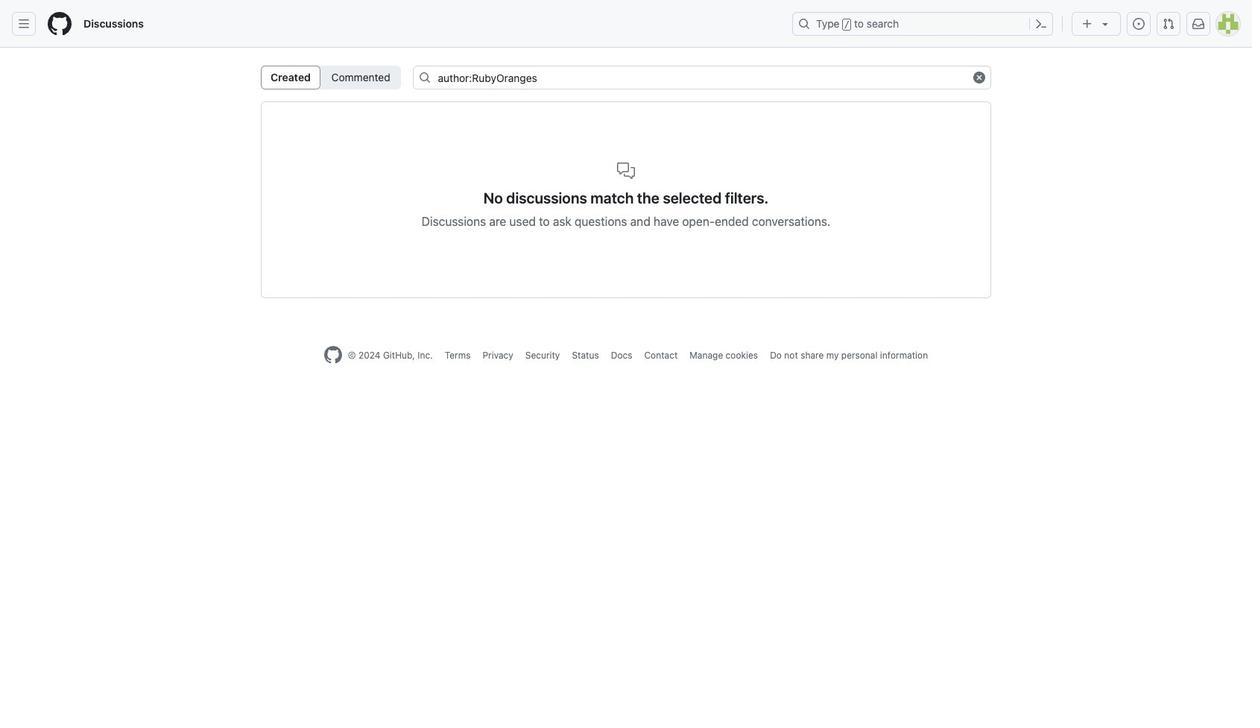 Task type: vqa. For each thing, say whether or not it's contained in the screenshot.
Remove category filter image
no



Task type: locate. For each thing, give the bounding box(es) containing it.
git pull request image
[[1163, 18, 1175, 30]]

command palette image
[[1036, 18, 1048, 30]]

list
[[261, 66, 402, 89]]

triangle down image
[[1100, 18, 1112, 30]]

notifications image
[[1193, 18, 1205, 30]]

homepage image
[[48, 12, 72, 36]]

clear image
[[974, 72, 986, 84]]



Task type: describe. For each thing, give the bounding box(es) containing it.
issue opened image
[[1134, 18, 1145, 30]]

search image
[[419, 72, 431, 84]]

Discussions search field
[[413, 66, 992, 89]]

plus image
[[1082, 18, 1094, 30]]

Search all discussions text field
[[413, 66, 992, 89]]

comment discussion image
[[617, 162, 635, 180]]

homepage image
[[324, 346, 342, 364]]



